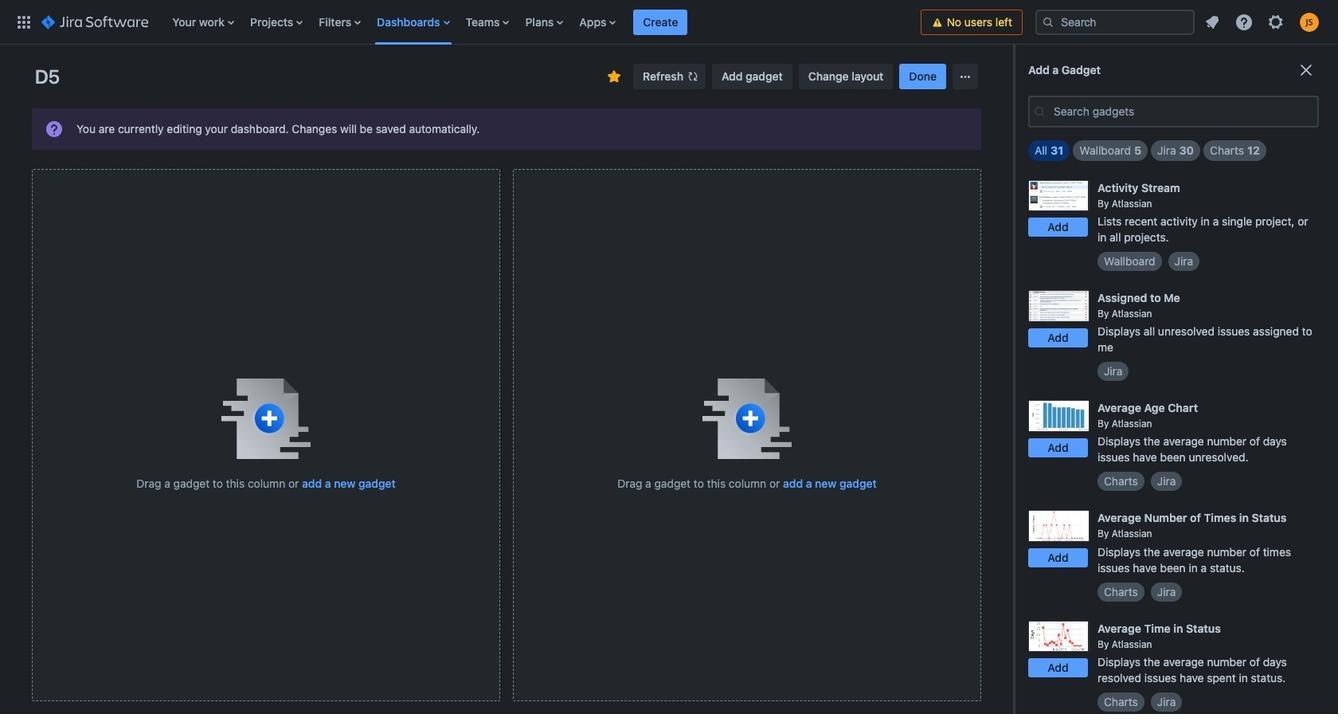Task type: describe. For each thing, give the bounding box(es) containing it.
average number of times in status image
[[1029, 510, 1090, 542]]

average age chart image
[[1029, 400, 1090, 432]]

0 horizontal spatial list
[[164, 0, 921, 44]]

appswitcher icon image
[[14, 12, 33, 31]]

your profile and settings image
[[1301, 12, 1320, 31]]



Task type: vqa. For each thing, say whether or not it's contained in the screenshot.
list item
yes



Task type: locate. For each thing, give the bounding box(es) containing it.
help image
[[1235, 12, 1254, 31]]

search image
[[1042, 16, 1055, 28]]

list
[[164, 0, 921, 44], [1199, 8, 1329, 36]]

star d5 image
[[605, 67, 624, 86]]

banner
[[0, 0, 1339, 45]]

jira software image
[[41, 12, 148, 31], [41, 12, 148, 31]]

Search field
[[1036, 9, 1195, 35]]

more dashboard actions image
[[956, 67, 975, 86]]

activity stream image
[[1029, 180, 1090, 212]]

None search field
[[1036, 9, 1195, 35]]

Search gadgets field
[[1050, 97, 1318, 126]]

1 horizontal spatial list
[[1199, 8, 1329, 36]]

notifications image
[[1203, 12, 1223, 31]]

settings image
[[1267, 12, 1286, 31]]

list item
[[634, 0, 688, 44]]

assigned to me image
[[1029, 290, 1090, 322]]

primary element
[[10, 0, 921, 44]]

average time in status image
[[1029, 620, 1090, 652]]



